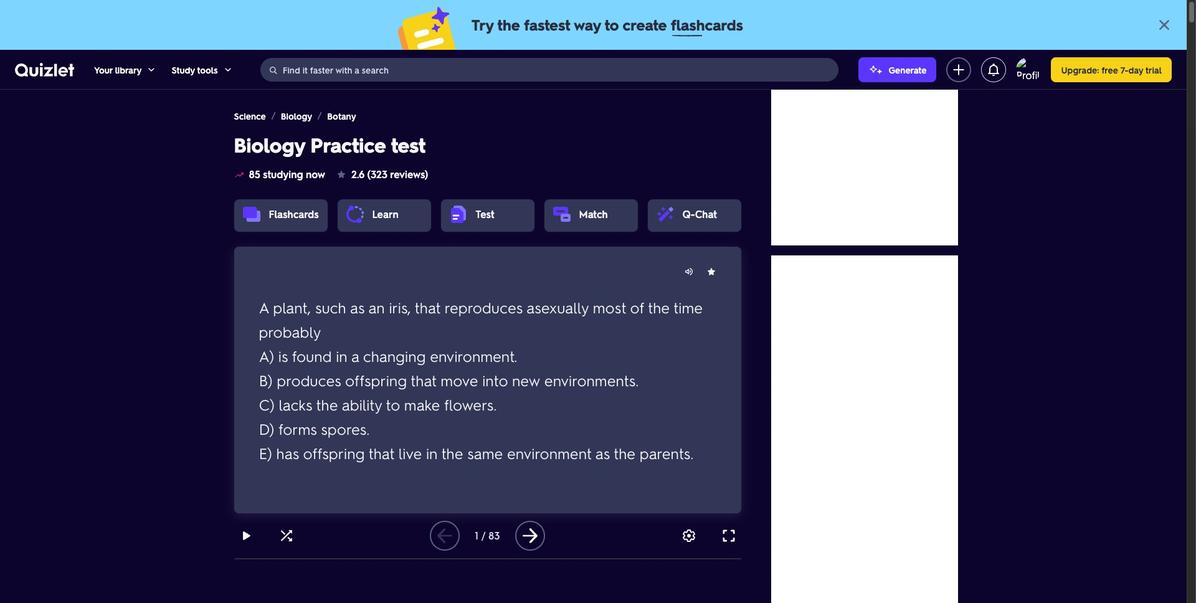 Task type: vqa. For each thing, say whether or not it's contained in the screenshot.
'TOOLS'
yes



Task type: locate. For each thing, give the bounding box(es) containing it.
that up the make
[[411, 370, 437, 390]]

the down produces on the bottom left of the page
[[316, 395, 338, 414]]

fastest
[[524, 15, 570, 34]]

trial
[[1146, 64, 1162, 75]]

upgrade: free 7-day trial button
[[1051, 57, 1172, 82]]

biology up biology practice test
[[281, 110, 312, 121]]

slash forward image left biology link
[[268, 111, 278, 121]]

None search field
[[260, 58, 839, 82]]

biology
[[281, 110, 312, 121], [234, 131, 305, 158]]

botany
[[327, 110, 356, 121]]

1 vertical spatial to
[[386, 395, 400, 414]]

a
[[351, 346, 359, 365]]

c)
[[259, 395, 275, 414]]

arrow left image
[[435, 526, 455, 546]]

test link
[[476, 207, 494, 221]]

bell image
[[987, 62, 1002, 77]]

a
[[259, 298, 269, 317]]

flashcards link
[[269, 207, 319, 221]]

reproduces
[[445, 298, 523, 317]]

biology link
[[281, 110, 312, 122]]

same
[[467, 443, 503, 463]]

85
[[249, 168, 260, 181]]

fullscreen image
[[721, 528, 736, 543]]

q-
[[683, 207, 695, 221]]

offspring up ability
[[345, 370, 407, 390]]

generate button
[[859, 57, 937, 82]]

b)
[[259, 370, 273, 390]]

star filled image inside the 2.6 (323 reviews) 'button'
[[336, 169, 346, 179]]

advertisement region
[[771, 90, 958, 245], [771, 255, 958, 603]]

e
[[482, 367, 493, 393]]

slash forward image
[[268, 111, 278, 121], [315, 111, 325, 121]]

to right way
[[605, 15, 619, 34]]

2.6 (323 reviews) button
[[335, 160, 430, 189]]

options image
[[681, 528, 696, 543]]

the left 'parents.'
[[614, 443, 636, 463]]

1
[[475, 529, 479, 542]]

environments.
[[544, 370, 639, 390]]

asexually
[[527, 298, 589, 317]]

learn link
[[372, 207, 399, 221]]

that left live at the left bottom of page
[[369, 443, 394, 463]]

Search text field
[[283, 58, 835, 82]]

day
[[1129, 64, 1143, 75]]

study tools button
[[172, 50, 233, 89]]

star filled image
[[336, 169, 346, 179], [706, 267, 716, 277], [706, 267, 716, 277]]

biology for biology
[[281, 110, 312, 121]]

as right "environment"
[[596, 443, 610, 463]]

probably
[[259, 322, 321, 341]]

sound image for a plant, such as an iris, that reproduces asexually most of the time probably
[[684, 267, 694, 277]]

of
[[630, 298, 644, 317]]

1 slash forward image from the left
[[268, 111, 278, 121]]

test
[[476, 207, 494, 221]]

0 horizontal spatial to
[[386, 395, 400, 414]]

1 vertical spatial advertisement region
[[771, 255, 958, 603]]

2 advertisement region from the top
[[771, 255, 958, 603]]

offspring down the spores.
[[303, 443, 365, 463]]

offspring
[[345, 370, 407, 390], [303, 443, 365, 463]]

1 vertical spatial in
[[426, 443, 438, 463]]

0 vertical spatial in
[[336, 346, 347, 365]]

practice
[[311, 131, 386, 158]]

d)
[[259, 419, 274, 438]]

to left the make
[[386, 395, 400, 414]]

your library button
[[94, 50, 157, 89]]

0 horizontal spatial as
[[350, 298, 365, 317]]

live
[[399, 443, 422, 463]]

most
[[593, 298, 626, 317]]

the
[[498, 15, 520, 34], [648, 298, 670, 317], [316, 395, 338, 414], [442, 443, 463, 463], [614, 443, 636, 463]]

in right live at the left bottom of page
[[426, 443, 438, 463]]

botany link
[[327, 110, 356, 122]]

1 horizontal spatial to
[[605, 15, 619, 34]]

search image
[[268, 65, 278, 75]]

1 horizontal spatial in
[[426, 443, 438, 463]]

in left a in the left of the page
[[336, 346, 347, 365]]

make
[[404, 395, 440, 414]]

1 horizontal spatial as
[[596, 443, 610, 463]]

0 vertical spatial to
[[605, 15, 619, 34]]

that right iris,
[[415, 298, 441, 317]]

0 vertical spatial biology
[[281, 110, 312, 121]]

has
[[276, 443, 299, 463]]

shuffle image
[[279, 528, 294, 543]]

to
[[605, 15, 619, 34], [386, 395, 400, 414]]

in
[[336, 346, 347, 365], [426, 443, 438, 463]]

upgrade:
[[1061, 64, 1099, 75]]

tools
[[197, 64, 218, 75]]

that
[[415, 298, 441, 317], [411, 370, 437, 390], [369, 443, 394, 463]]

caret down image
[[147, 64, 157, 74]]

flashcards
[[671, 15, 743, 34]]

plant,
[[273, 298, 311, 317]]

biology up the studying
[[234, 131, 305, 158]]

2 slash forward image from the left
[[315, 111, 325, 121]]

2 quizlet image from the top
[[15, 63, 74, 77]]

science
[[234, 110, 266, 121]]

as left an
[[350, 298, 365, 317]]

1 vertical spatial biology
[[234, 131, 305, 158]]

time
[[674, 298, 703, 317]]

1 quizlet image from the top
[[15, 62, 74, 77]]

create image
[[952, 62, 967, 77]]

profile picture image
[[1016, 57, 1041, 82]]

produces
[[277, 370, 341, 390]]

e)
[[259, 443, 272, 463]]

into
[[482, 370, 508, 390]]

q-chat
[[683, 207, 717, 221]]

slash forward image left botany link
[[315, 111, 325, 121]]

sound image
[[684, 267, 694, 277], [684, 267, 694, 277]]

quizlet image
[[15, 62, 74, 77], [15, 63, 74, 77]]

0 vertical spatial offspring
[[345, 370, 407, 390]]

2.6 (323 reviews)
[[351, 168, 428, 181]]

0 horizontal spatial in
[[336, 346, 347, 365]]

1 horizontal spatial slash forward image
[[315, 111, 325, 121]]

2 vertical spatial that
[[369, 443, 394, 463]]

83
[[489, 529, 500, 542]]

move
[[441, 370, 478, 390]]

1 vertical spatial as
[[596, 443, 610, 463]]

a)
[[259, 346, 274, 365]]

0 horizontal spatial slash forward image
[[268, 111, 278, 121]]

your library
[[94, 64, 142, 75]]

sparkle image
[[869, 62, 884, 77]]

0 vertical spatial as
[[350, 298, 365, 317]]

0 vertical spatial advertisement region
[[771, 90, 958, 245]]

as
[[350, 298, 365, 317], [596, 443, 610, 463]]

lacks
[[279, 395, 312, 414]]



Task type: describe. For each thing, give the bounding box(es) containing it.
free
[[1102, 64, 1118, 75]]

sound image for e
[[684, 267, 694, 277]]

flashcards
[[269, 207, 319, 221]]

1 / 83
[[475, 529, 500, 542]]

play image
[[239, 528, 254, 543]]

study
[[172, 64, 195, 75]]

slash forward image for biology
[[315, 111, 325, 121]]

85 studying now
[[249, 168, 325, 181]]

match link
[[579, 207, 608, 221]]

star filled image for e
[[706, 267, 716, 277]]

1 vertical spatial offspring
[[303, 443, 365, 463]]

create
[[623, 15, 667, 34]]

such
[[315, 298, 346, 317]]

a plant, such as an iris, that reproduces asexually most of the time probably
a) is found in a changing environment.
b) produces offspring that move into new environments.
c) lacks the ability to make flowers.
d) forms spores.
e) has offspring that live in the same environment as the parents. element
[[259, 282, 716, 479]]

/
[[481, 529, 486, 542]]

found
[[292, 346, 332, 365]]

forms
[[278, 419, 317, 438]]

chat
[[695, 207, 717, 221]]

an
[[368, 298, 385, 317]]

try the fastest way to create flashcards
[[472, 15, 743, 34]]

a plant, such as an iris, that reproduces asexually most of the time probably a) is found in a changing environment. b) produces offspring that move into new environments. c) lacks the ability to make flowers. d) forms spores. e) has offspring that live in the same environment as the parents.
[[259, 298, 703, 463]]

now
[[306, 168, 325, 181]]

environment
[[507, 443, 592, 463]]

caret down image
[[223, 64, 233, 74]]

7-
[[1121, 64, 1129, 75]]

star filled image for a plant, such as an iris, that reproduces asexually most of the time probably
[[706, 267, 716, 277]]

test
[[391, 131, 426, 158]]

learn
[[372, 207, 399, 221]]

is
[[278, 346, 288, 365]]

spores.
[[321, 419, 370, 438]]

biology for biology practice test
[[234, 131, 305, 158]]

studying
[[263, 168, 303, 181]]

to inside "a plant, such as an iris, that reproduces asexually most of the time probably a) is found in a changing environment. b) produces offspring that move into new environments. c) lacks the ability to make flowers. d) forms spores. e) has offspring that live in the same environment as the parents."
[[386, 395, 400, 414]]

iris,
[[389, 298, 411, 317]]

1 advertisement region from the top
[[771, 90, 958, 245]]

Search field
[[261, 58, 838, 82]]

the right of
[[648, 298, 670, 317]]

try
[[472, 15, 494, 34]]

the right the try
[[498, 15, 520, 34]]

slash forward image for science
[[268, 111, 278, 121]]

generate
[[889, 64, 927, 75]]

1 vertical spatial that
[[411, 370, 437, 390]]

new
[[512, 370, 540, 390]]

upgrade: free 7-day trial
[[1061, 64, 1162, 75]]

changing
[[363, 346, 426, 365]]

biology practice test
[[234, 131, 426, 158]]

study tools
[[172, 64, 218, 75]]

arrow right image
[[520, 526, 540, 546]]

ability
[[342, 395, 382, 414]]

2.6
[[351, 168, 365, 181]]

(323
[[367, 168, 387, 181]]

the left same
[[442, 443, 463, 463]]

match
[[579, 207, 608, 221]]

your
[[94, 64, 113, 75]]

environment.
[[430, 346, 517, 365]]

library
[[115, 64, 142, 75]]

dismiss image
[[1157, 17, 1172, 32]]

reviews)
[[390, 168, 428, 181]]

science link
[[234, 110, 266, 122]]

q-chat link
[[683, 207, 717, 221]]

flowers.
[[444, 395, 497, 414]]

way
[[574, 15, 601, 34]]

parents.
[[640, 443, 694, 463]]

0 vertical spatial that
[[415, 298, 441, 317]]



